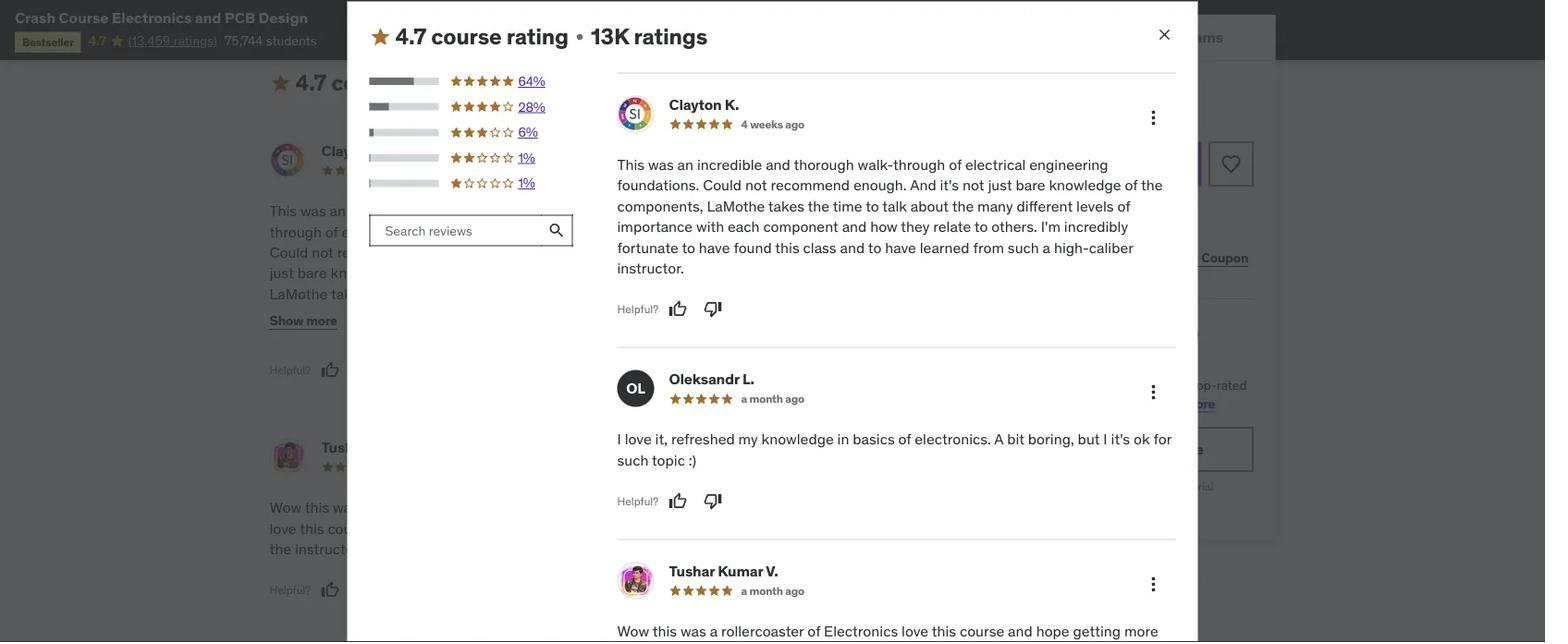 Task type: vqa. For each thing, say whether or not it's contained in the screenshot.
2nd English from the left
no



Task type: locate. For each thing, give the bounding box(es) containing it.
electronics. up mark review by clayton k. as helpful image
[[608, 222, 684, 241]]

dialog
[[347, 2, 1198, 643]]

different inside this was an incredible and thorough walk-through of electrical engineering foundations. could not recommend enough. and it's not just bare knowledge of the components, lamothe takes the time to talk about the many different levels of importance with each component and how they relate to others. i'm incredibly fortunate to have found this class and to have learned from such a high-caliber instructor.
[[1017, 197, 1073, 216]]

they inside this was an incredible and thorough walk-through of electrical engineering foundations. could not recommend enough. and it's not just bare knowledge of the components, lamothe takes the time to talk about the many different levels of importance with each component and how they relate to others. i'm incredibly fortunate to have found this class and to have learned from such a high-caliber instructor.
[[901, 218, 930, 237]]

4.7 course rating up 64% button
[[395, 23, 569, 51]]

ratings
[[634, 23, 708, 51], [534, 69, 608, 97]]

just inside this was an incredible and thorough walk- through of electrical engineering foundations. could not recommend enough. and it's not just bare knowledge of the components, lamothe takes the time to talk about the many different levels of importance with each component and how they relate to others. i'm incredibly fortunate to have found this class and to have learned from such a high-caliber instructor.
[[270, 264, 294, 283]]

coupon
[[1202, 250, 1249, 266]]

electrical for this was an incredible and thorough walk-through of electrical engineering foundations. could not recommend enough. and it's not just bare knowledge of the components, lamothe takes the time to talk about the many different levels of importance with each component and how they relate to others. i'm incredibly fortunate to have found this class and to have learned from such a high-caliber instructor.
[[965, 156, 1026, 175]]

1 horizontal spatial v.
[[766, 562, 778, 581]]

could inside this was an incredible and thorough walk- through of electrical engineering foundations. could not recommend enough. and it's not just bare knowledge of the components, lamothe takes the time to talk about the many different levels of importance with each component and how they relate to others. i'm incredibly fortunate to have found this class and to have learned from such a high-caliber instructor.
[[270, 243, 308, 262]]

0 vertical spatial basics
[[844, 202, 886, 221]]

:) inside dialog
[[689, 451, 696, 470]]

the
[[1141, 176, 1163, 195], [808, 197, 830, 216], [952, 197, 974, 216], [423, 264, 444, 283], [371, 284, 392, 303], [515, 284, 537, 303], [813, 519, 835, 538], [270, 540, 291, 559], [853, 540, 875, 559], [819, 561, 841, 580], [687, 581, 709, 600]]

of inside "get this course, plus 10,500+ of our top-rated courses, with personal plan."
[[1156, 377, 1167, 394]]

many for this was an incredible and thorough walk- through of electrical engineering foundations. could not recommend enough. and it's not just bare knowledge of the components, lamothe takes the time to talk about the many different levels of importance with each component and how they relate to others. i'm incredibly fortunate to have found this class and to have learned from such a high-caliber instructor.
[[540, 284, 576, 303]]

0 horizontal spatial incredibly
[[270, 347, 334, 366]]

1 vertical spatial importance
[[387, 305, 462, 324]]

0 horizontal spatial xsmall image
[[473, 76, 487, 91]]

engineering for this was an incredible and thorough walk- through of electrical engineering foundations. could not recommend enough. and it's not just bare knowledge of the components, lamothe takes the time to talk about the many different levels of importance with each component and how they relate to others. i'm incredibly fortunate to have found this class and to have learned from such a high-caliber instructor.
[[406, 222, 485, 241]]

have
[[699, 238, 730, 257], [885, 238, 916, 257], [419, 347, 450, 366], [315, 367, 346, 386]]

1 vertical spatial fortunate
[[337, 347, 399, 366]]

1 vertical spatial i love it, refreshed my knowledge in basics of electronics. a bit boring, but i it's ok for such topic :)
[[617, 431, 1172, 470]]

0 horizontal spatial recommend
[[337, 243, 416, 262]]

weeks for this was an incredible and thorough walk- through of electrical engineering foundations. could not recommend enough. and it's not just bare knowledge of the components, lamothe takes the time to talk about the many different levels of importance with each component and how they relate to others. i'm incredibly fortunate to have found this class and to have learned from such a high-caliber instructor.
[[402, 163, 435, 178]]

0 horizontal spatial wow
[[270, 498, 302, 517]]

components, inside this was an incredible and thorough walk-through of electrical engineering foundations. could not recommend enough. and it's not just bare knowledge of the components, lamothe takes the time to talk about the many different levels of importance with each component and how they relate to others. i'm incredibly fortunate to have found this class and to have learned from such a high-caliber instructor.
[[617, 197, 703, 216]]

course
[[431, 23, 502, 51], [331, 69, 402, 97], [1099, 154, 1145, 173], [1099, 250, 1140, 266], [328, 519, 372, 538], [960, 623, 1005, 642]]

1 vertical spatial learned
[[349, 367, 399, 386]]

0 horizontal spatial levels
[[329, 305, 367, 324]]

0 vertical spatial takes
[[768, 197, 805, 216]]

0 horizontal spatial :)
[[645, 243, 653, 262]]

others.
[[992, 218, 1037, 237], [498, 326, 544, 345]]

but for this was an incredible and thorough walk-through of electrical engineering foundations. could not recommend enough. and it's not just bare knowledge of the components, lamothe takes the time to talk about the many different levels of importance with each component and how they relate to others. i'm incredibly fortunate to have found this class and to have learned from such a high-caliber instructor.
[[1078, 431, 1100, 450]]

course inside button
[[1099, 154, 1145, 173]]

4.7 for top xsmall image
[[395, 23, 426, 51]]

lamothe inside this was an incredible and thorough walk- through of electrical engineering foundations. could not recommend enough. and it's not just bare knowledge of the components, lamothe takes the time to talk about the many different levels of importance with each component and how they relate to others. i'm incredibly fortunate to have found this class and to have learned from such a high-caliber instructor.
[[270, 284, 328, 303]]

1 vertical spatial they
[[407, 326, 436, 345]]

0 vertical spatial levels
[[1077, 197, 1114, 216]]

0 vertical spatial could
[[703, 176, 742, 195]]

different for this was an incredible and thorough walk- through of electrical engineering foundations. could not recommend enough. and it's not just bare knowledge of the components, lamothe takes the time to talk about the many different levels of importance with each component and how they relate to others. i'm incredibly fortunate to have found this class and to have learned from such a high-caliber instructor.
[[270, 305, 326, 324]]

1 horizontal spatial incredibly
[[1064, 218, 1128, 237]]

0 vertical spatial ok
[[827, 222, 843, 241]]

importance up mark review by clayton k. as helpful image
[[617, 218, 693, 237]]

through inside this was an incredible and thorough walk-through of electrical engineering foundations. could not recommend enough. and it's not just bare knowledge of the components, lamothe takes the time to talk about the many different levels of importance with each component and how they relate to others. i'm incredibly fortunate to have found this class and to have learned from such a high-caliber instructor.
[[893, 156, 945, 175]]

1 vertical spatial rating
[[407, 69, 469, 97]]

0 vertical spatial component
[[763, 218, 839, 237]]

lamothe
[[707, 197, 765, 216], [270, 284, 328, 303]]

electronics. for this was an incredible and thorough walk-through of electrical engineering foundations. could not recommend enough. and it's not just bare knowledge of the components, lamothe takes the time to talk about the many different levels of importance with each component and how they relate to others. i'm incredibly fortunate to have found this class and to have learned from such a high-caliber instructor.
[[915, 431, 991, 450]]

weeks
[[750, 117, 783, 132], [402, 163, 435, 178]]

refreshed up mark review by oleksandr l. as unhelpful icon
[[662, 202, 726, 221]]

components, for this was an incredible and thorough walk-through of electrical engineering foundations. could not recommend enough. and it's not just bare knowledge of the components, lamothe takes the time to talk about the many different levels of importance with each component and how they relate to others. i'm incredibly fortunate to have found this class and to have learned from such a high-caliber instructor.
[[617, 197, 703, 216]]

instructor. up mark review by clayton k. as helpful image
[[617, 259, 684, 278]]

0 vertical spatial clayton
[[669, 95, 722, 114]]

0 vertical spatial mark review by oleksandr l. as helpful image
[[659, 285, 678, 303]]

boring, up mark review by clayton k. as unhelpful image at the left top of the page
[[721, 222, 768, 241]]

this for this was an incredible and thorough walk- through of electrical engineering foundations. could not recommend enough. and it's not just bare knowledge of the components, lamothe takes the time to talk about the many different levels of importance with each component and how they relate to others. i'm incredibly fortunate to have found this class and to have learned from such a high-caliber instructor.
[[270, 202, 297, 221]]

helpful? left mark review by muhammad shahab a. as helpful image
[[608, 625, 649, 639]]

1 horizontal spatial relate
[[933, 218, 971, 237]]

this inside this was an incredible and thorough walk-through of electrical engineering foundations. could not recommend enough. and it's not just bare knowledge of the components, lamothe takes the time to talk about the many different levels of importance with each component and how they relate to others. i'm incredibly fortunate to have found this class and to have learned from such a high-caliber instructor.
[[617, 156, 645, 175]]

many inside this was an incredible and thorough walk- through of electrical engineering foundations. could not recommend enough. and it's not just bare knowledge of the components, lamothe takes the time to talk about the many different levels of importance with each component and how they relate to others. i'm incredibly fortunate to have found this class and to have learned from such a high-caliber instructor.
[[540, 284, 576, 303]]

ratings inside dialog
[[634, 23, 708, 51]]

incredible inside this was an incredible and thorough walk-through of electrical engineering foundations. could not recommend enough. and it's not just bare knowledge of the components, lamothe takes the time to talk about the many different levels of importance with each component and how they relate to others. i'm incredibly fortunate to have found this class and to have learned from such a high-caliber instructor.
[[697, 156, 762, 175]]

boring, for this was an incredible and thorough walk-through of electrical engineering foundations. could not recommend enough. and it's not just bare knowledge of the components, lamothe takes the time to talk about the many different levels of importance with each component and how they relate to others. i'm incredibly fortunate to have found this class and to have learned from such a high-caliber instructor.
[[1028, 431, 1074, 450]]

tushar kumar v. down mark review by clayton k. as helpful icon
[[321, 438, 431, 457]]

oleksandr l. inside dialog
[[669, 370, 754, 389]]

it's
[[940, 176, 959, 195], [804, 222, 823, 241], [507, 243, 526, 262], [1111, 431, 1130, 450]]

clayton k. for this was an incredible and thorough walk-through of electrical engineering foundations. could not recommend enough. and it's not just bare knowledge of the components, lamothe takes the time to talk about the many different levels of importance with each component and how they relate to others. i'm incredibly fortunate to have found this class and to have learned from such a high-caliber instructor.
[[669, 95, 739, 114]]

walk- inside this was an incredible and thorough walk- through of electrical engineering foundations. could not recommend enough. and it's not just bare knowledge of the components, lamothe takes the time to talk about the many different levels of importance with each component and how they relate to others. i'm incredibly fortunate to have found this class and to have learned from such a high-caliber instructor.
[[510, 202, 546, 221]]

design up placing
[[653, 561, 697, 580]]

foundations. inside this was an incredible and thorough walk-through of electrical engineering foundations. could not recommend enough. and it's not just bare knowledge of the components, lamothe takes the time to talk about the many different levels of importance with each component and how they relate to others. i'm incredibly fortunate to have found this class and to have learned from such a high-caliber instructor.
[[617, 176, 699, 195]]

i'm for this was an incredible and thorough walk- through of electrical engineering foundations. could not recommend enough. and it's not just bare knowledge of the components, lamothe takes the time to talk about the many different levels of importance with each component and how they relate to others. i'm incredibly fortunate to have found this class and to have learned from such a high-caliber instructor.
[[547, 326, 567, 345]]

oleksandr
[[660, 141, 730, 160], [669, 370, 740, 389]]

different for this was an incredible and thorough walk-through of electrical engineering foundations. could not recommend enough. and it's not just bare knowledge of the components, lamothe takes the time to talk about the many different levels of importance with each component and how they relate to others. i'm incredibly fortunate to have found this class and to have learned from such a high-caliber instructor.
[[1017, 197, 1073, 216]]

medium image right show less button
[[369, 26, 392, 48]]

1 vertical spatial a month ago
[[741, 392, 805, 407]]

importance down search reviews text field
[[387, 305, 462, 324]]

rollercoaster
[[374, 498, 456, 517], [721, 623, 804, 642]]

13k
[[591, 23, 629, 51], [491, 69, 529, 97]]

electrical
[[965, 156, 1026, 175], [342, 222, 402, 241]]

talk inside this was an incredible and thorough walk- through of electrical engineering foundations. could not recommend enough. and it's not just bare knowledge of the components, lamothe takes the time to talk about the many different levels of importance with each component and how they relate to others. i'm incredibly fortunate to have found this class and to have learned from such a high-caliber instructor.
[[445, 284, 470, 303]]

and for this was an incredible and thorough walk- through of electrical engineering foundations. could not recommend enough. and it's not just bare knowledge of the components, lamothe takes the time to talk about the many different levels of importance with each component and how they relate to others. i'm incredibly fortunate to have found this class and to have learned from such a high-caliber instructor.
[[477, 243, 503, 262]]

design
[[259, 8, 308, 27]]

0 vertical spatial foundations.
[[617, 176, 699, 195]]

l. for this was an incredible and thorough walk- through of electrical engineering foundations. could not recommend enough. and it's not just bare knowledge of the components, lamothe takes the time to talk about the many different levels of importance with each component and how they relate to others. i'm incredibly fortunate to have found this class and to have learned from such a high-caliber instructor.
[[733, 141, 745, 160]]

bit
[[700, 222, 718, 241], [1007, 431, 1025, 450]]

1 horizontal spatial with
[[696, 218, 724, 237]]

0 horizontal spatial takes
[[331, 284, 367, 303]]

circuit
[[608, 561, 649, 580]]

learned right mark review by clayton k. as helpful icon
[[349, 367, 399, 386]]

xsmall image
[[572, 30, 587, 45], [473, 76, 487, 91]]

0 vertical spatial 13k ratings
[[591, 23, 708, 51]]

bare up 30-
[[1016, 176, 1046, 195]]

1 vertical spatial an
[[330, 202, 346, 221]]

from right mark review by clayton k. as helpful icon
[[403, 367, 434, 386]]

1%
[[518, 150, 535, 167], [518, 175, 535, 192]]

many
[[978, 197, 1013, 216], [540, 284, 576, 303]]

with inside this was an incredible and thorough walk- through of electrical engineering foundations. could not recommend enough. and it's not just bare knowledge of the components, lamothe takes the time to talk about the many different levels of importance with each component and how they relate to others. i'm incredibly fortunate to have found this class and to have learned from such a high-caliber instructor.
[[466, 305, 494, 324]]

more inside the wow this was a rollercoaster of electronics love this course and hope getting more
[[1125, 623, 1159, 642]]

enough. for this was an incredible and thorough walk- through of electrical engineering foundations. could not recommend enough. and it's not just bare knowledge of the components, lamothe takes the time to talk about the many different levels of importance with each component and how they relate to others. i'm incredibly fortunate to have found this class and to have learned from such a high-caliber instructor.
[[420, 243, 473, 262]]

more
[[306, 313, 337, 329], [1184, 395, 1215, 412], [492, 519, 526, 538], [741, 519, 775, 538], [1125, 623, 1159, 642]]

time
[[833, 197, 862, 216], [396, 284, 425, 303]]

found for this was an incredible and thorough walk- through of electrical engineering foundations. could not recommend enough. and it's not just bare knowledge of the components, lamothe takes the time to talk about the many different levels of importance with each component and how they relate to others. i'm incredibly fortunate to have found this class and to have learned from such a high-caliber instructor.
[[454, 347, 492, 366]]

0 horizontal spatial importance
[[387, 305, 462, 324]]

my
[[729, 202, 749, 221], [739, 431, 758, 450]]

1 vertical spatial basics
[[853, 431, 895, 450]]

bare inside this was an incredible and thorough walk- through of electrical engineering foundations. could not recommend enough. and it's not just bare knowledge of the components, lamothe takes the time to talk about the many different levels of importance with each component and how they relate to others. i'm incredibly fortunate to have found this class and to have learned from such a high-caliber instructor.
[[297, 264, 327, 283]]

wow left mark review by muhammad shahab a. as helpful image
[[617, 623, 649, 642]]

wow up instructor
[[270, 498, 302, 517]]

engineering for this was an incredible and thorough walk-through of electrical engineering foundations. could not recommend enough. and it's not just bare knowledge of the components, lamothe takes the time to talk about the many different levels of importance with each component and how they relate to others. i'm incredibly fortunate to have found this class and to have learned from such a high-caliber instructor.
[[1030, 156, 1109, 175]]

hope inside the wow this was a rollercoaster of electronics love this course and hope getting more
[[1036, 623, 1070, 642]]

course
[[59, 8, 109, 27]]

topic
[[608, 243, 641, 262], [652, 451, 685, 470]]

kumar up 'wow this was a rollercoaster of electronics love this course and hope getting more from the instructor'
[[370, 438, 415, 457]]

rated
[[1217, 377, 1247, 394]]

1 vertical spatial incredible
[[349, 202, 415, 221]]

component inside this was an incredible and thorough walk-through of electrical engineering foundations. could not recommend enough. and it's not just bare knowledge of the components, lamothe takes the time to talk about the many different levels of importance with each component and how they relate to others. i'm incredibly fortunate to have found this class and to have learned from such a high-caliber instructor.
[[763, 218, 839, 237]]

64%
[[518, 73, 545, 90]]

helpful? for oleksandr l.
[[617, 495, 659, 509]]

they
[[901, 218, 930, 237], [407, 326, 436, 345]]

and
[[910, 176, 937, 195], [477, 243, 503, 262]]

4.7 down students
[[295, 69, 327, 97]]

was
[[648, 156, 674, 175], [300, 202, 326, 221], [333, 498, 359, 517], [643, 519, 669, 538], [681, 623, 706, 642]]

bare up the show more at the left of the page
[[297, 264, 327, 283]]

was inside perfect electronics concepts, 5 star for that. but i was expecting more from the pcb designing side like proper analysis of the circuit design and reasoning for the design not just placing the components and routing.
[[643, 519, 669, 538]]

0 vertical spatial it,
[[646, 202, 658, 221]]

importance
[[617, 218, 693, 237], [387, 305, 462, 324]]

wow inside 'wow this was a rollercoaster of electronics love this course and hope getting more from the instructor'
[[270, 498, 302, 517]]

walk- inside this was an incredible and thorough walk-through of electrical engineering foundations. could not recommend enough. and it's not just bare knowledge of the components, lamothe takes the time to talk about the many different levels of importance with each component and how they relate to others. i'm incredibly fortunate to have found this class and to have learned from such a high-caliber instructor.
[[858, 156, 893, 175]]

thorough for this was an incredible and thorough walk- through of electrical engineering foundations. could not recommend enough. and it's not just bare knowledge of the components, lamothe takes the time to talk about the many different levels of importance with each component and how they relate to others. i'm incredibly fortunate to have found this class and to have learned from such a high-caliber instructor.
[[446, 202, 507, 221]]

medium image
[[369, 26, 392, 48], [270, 72, 292, 94]]

importance inside this was an incredible and thorough walk- through of electrical engineering foundations. could not recommend enough. and it's not just bare knowledge of the components, lamothe takes the time to talk about the many different levels of importance with each component and how they relate to others. i'm incredibly fortunate to have found this class and to have learned from such a high-caliber instructor.
[[387, 305, 462, 324]]

0 vertical spatial just
[[988, 176, 1012, 195]]

electronics inside the wow this was a rollercoaster of electronics love this course and hope getting more
[[824, 623, 898, 642]]

an for this was an incredible and thorough walk- through of electrical engineering foundations. could not recommend enough. and it's not just bare knowledge of the components, lamothe takes the time to talk about the many different levels of importance with each component and how they relate to others. i'm incredibly fortunate to have found this class and to have learned from such a high-caliber instructor.
[[330, 202, 346, 221]]

1 horizontal spatial topic
[[652, 451, 685, 470]]

learned inside this was an incredible and thorough walk- through of electrical engineering foundations. could not recommend enough. and it's not just bare knowledge of the components, lamothe takes the time to talk about the many different levels of importance with each component and how they relate to others. i'm incredibly fortunate to have found this class and to have learned from such a high-caliber instructor.
[[349, 367, 399, 386]]

close modal image
[[1156, 26, 1174, 44]]

0 horizontal spatial bare
[[297, 264, 327, 283]]

0 vertical spatial relate
[[933, 218, 971, 237]]

v. up 'wow this was a rollercoaster of electronics love this course and hope getting more from the instructor'
[[418, 438, 431, 457]]

engineering
[[1030, 156, 1109, 175], [406, 222, 485, 241]]

0 vertical spatial thorough
[[794, 156, 854, 175]]

ol for this was an incredible and thorough walk-through of electrical engineering foundations. could not recommend enough. and it's not just bare knowledge of the components, lamothe takes the time to talk about the many different levels of importance with each component and how they relate to others. i'm incredibly fortunate to have found this class and to have learned from such a high-caliber instructor.
[[626, 380, 645, 399]]

1 horizontal spatial design
[[844, 561, 889, 580]]

0 vertical spatial high-
[[1054, 238, 1089, 257]]

show less button
[[270, 0, 349, 33]]

4.7 course rating down xsmall icon
[[295, 69, 469, 97]]

1% button down 6% button
[[369, 149, 574, 168]]

of
[[949, 156, 962, 175], [1125, 176, 1138, 195], [1118, 197, 1130, 216], [889, 202, 902, 221], [325, 222, 338, 241], [407, 264, 419, 283], [370, 305, 383, 324], [1156, 377, 1167, 394], [898, 431, 911, 450], [460, 498, 473, 517], [837, 540, 850, 559], [808, 623, 821, 642]]

show more
[[270, 313, 337, 329]]

mark review by clayton k. as helpful image
[[321, 361, 339, 380]]

electronics. inside dialog
[[915, 431, 991, 450]]

more inside perfect electronics concepts, 5 star for that. but i was expecting more from the pcb designing side like proper analysis of the circuit design and reasoning for the design not just placing the components and routing.
[[741, 519, 775, 538]]

talk inside this was an incredible and thorough walk-through of electrical engineering foundations. could not recommend enough. and it's not just bare knowledge of the components, lamothe takes the time to talk about the many different levels of importance with each component and how they relate to others. i'm incredibly fortunate to have found this class and to have learned from such a high-caliber instructor.
[[883, 197, 907, 216]]

apply coupon button
[[1159, 240, 1254, 277]]

high- inside this was an incredible and thorough walk-through of electrical engineering foundations. could not recommend enough. and it's not just bare knowledge of the components, lamothe takes the time to talk about the many different levels of importance with each component and how they relate to others. i'm incredibly fortunate to have found this class and to have learned from such a high-caliber instructor.
[[1054, 238, 1089, 257]]

fortunate down show more button
[[337, 347, 399, 366]]

electronics. down courses,
[[915, 431, 991, 450]]

ratings for top xsmall image
[[634, 23, 708, 51]]

0 vertical spatial k.
[[725, 95, 739, 114]]

incredibly down the money-
[[1064, 218, 1128, 237]]

i'm inside this was an incredible and thorough walk-through of electrical engineering foundations. could not recommend enough. and it's not just bare knowledge of the components, lamothe takes the time to talk about the many different levels of importance with each component and how they relate to others. i'm incredibly fortunate to have found this class and to have learned from such a high-caliber instructor.
[[1041, 218, 1061, 237]]

0 horizontal spatial ratings
[[534, 69, 608, 97]]

bare for this was an incredible and thorough walk-through of electrical engineering foundations. could not recommend enough. and it's not just bare knowledge of the components, lamothe takes the time to talk about the many different levels of importance with each component and how they relate to others. i'm incredibly fortunate to have found this class and to have learned from such a high-caliber instructor.
[[1016, 176, 1046, 195]]

fortunate inside this was an incredible and thorough walk- through of electrical engineering foundations. could not recommend enough. and it's not just bare knowledge of the components, lamothe takes the time to talk about the many different levels of importance with each component and how they relate to others. i'm incredibly fortunate to have found this class and to have learned from such a high-caliber instructor.
[[337, 347, 399, 366]]

0 vertical spatial v.
[[418, 438, 431, 457]]

0 vertical spatial rating
[[507, 23, 569, 51]]

1 vertical spatial through
[[270, 222, 322, 241]]

learned inside this was an incredible and thorough walk-through of electrical engineering foundations. could not recommend enough. and it's not just bare knowledge of the components, lamothe takes the time to talk about the many different levels of importance with each component and how they relate to others. i'm incredibly fortunate to have found this class and to have learned from such a high-caliber instructor.
[[920, 238, 970, 257]]

0 vertical spatial bare
[[1016, 176, 1046, 195]]

crash course electronics and pcb design
[[15, 8, 308, 27]]

just up the show more at the left of the page
[[270, 264, 294, 283]]

1 horizontal spatial walk-
[[858, 156, 893, 175]]

0 vertical spatial class
[[803, 238, 837, 257]]

it, inside dialog
[[655, 431, 668, 450]]

mark review by oleksandr l. as helpful image for mark review by oleksandr l. as unhelpful image at left
[[669, 493, 687, 511]]

from left but
[[530, 519, 561, 538]]

0 vertical spatial with
[[696, 218, 724, 237]]

mark review by oleksandr l. as helpful image
[[659, 285, 678, 303], [669, 493, 687, 511]]

30-
[[1040, 202, 1058, 216]]

different up the full
[[1017, 197, 1073, 216]]

rollercoaster inside 'wow this was a rollercoaster of electronics love this course and hope getting more from the instructor'
[[374, 498, 456, 517]]

foundations. inside this was an incredible and thorough walk- through of electrical engineering foundations. could not recommend enough. and it's not just bare knowledge of the components, lamothe takes the time to talk about the many different levels of importance with each component and how they relate to others. i'm incredibly fortunate to have found this class and to have learned from such a high-caliber instructor.
[[488, 222, 571, 241]]

recommend
[[771, 176, 850, 195], [337, 243, 416, 262]]

learned left share
[[920, 238, 970, 257]]

0 vertical spatial an
[[678, 156, 694, 175]]

medium image down '75,744 students'
[[270, 72, 292, 94]]

0 horizontal spatial getting
[[441, 519, 489, 538]]

plan.
[[1116, 395, 1145, 412]]

1 vertical spatial show
[[270, 313, 304, 329]]

time inside this was an incredible and thorough walk-through of electrical engineering foundations. could not recommend enough. and it's not just bare knowledge of the components, lamothe takes the time to talk about the many different levels of importance with each component and how they relate to others. i'm incredibly fortunate to have found this class and to have learned from such a high-caliber instructor.
[[833, 197, 862, 216]]

1 vertical spatial clayton k.
[[321, 141, 391, 160]]

class
[[803, 238, 837, 257], [523, 347, 557, 366]]

4.7 down course
[[89, 32, 106, 49]]

such
[[868, 222, 900, 241], [1008, 238, 1039, 257], [437, 367, 469, 386], [617, 451, 649, 470]]

in for this was an incredible and thorough walk- through of electrical engineering foundations. could not recommend enough. and it's not just bare knowledge of the components, lamothe takes the time to talk about the many different levels of importance with each component and how they relate to others. i'm incredibly fortunate to have found this class and to have learned from such a high-caliber instructor.
[[828, 202, 840, 221]]

getting for wow this was a rollercoaster of electronics love this course and hope getting more from the instructor
[[441, 519, 489, 538]]

1 horizontal spatial different
[[1017, 197, 1073, 216]]

with down search reviews text field
[[466, 305, 494, 324]]

how inside this was an incredible and thorough walk- through of electrical engineering foundations. could not recommend enough. and it's not just bare knowledge of the components, lamothe takes the time to talk about the many different levels of importance with each component and how they relate to others. i'm incredibly fortunate to have found this class and to have learned from such a high-caliber instructor.
[[377, 326, 404, 345]]

boring, up starting
[[1028, 431, 1074, 450]]

through for this was an incredible and thorough walk-through of electrical engineering foundations. could not recommend enough. and it's not just bare knowledge of the components, lamothe takes the time to talk about the many different levels of importance with each component and how they relate to others. i'm incredibly fortunate to have found this class and to have learned from such a high-caliber instructor.
[[893, 156, 945, 175]]

rollercoaster for wow this was a rollercoaster of electronics love this course and hope getting more from the instructor
[[374, 498, 456, 517]]

getting inside the wow this was a rollercoaster of electronics love this course and hope getting more
[[1073, 623, 1121, 642]]

mark review by muhammad shahab a. as helpful image
[[659, 623, 678, 641]]

they for this was an incredible and thorough walk- through of electrical engineering foundations. could not recommend enough. and it's not just bare knowledge of the components, lamothe takes the time to talk about the many different levels of importance with each component and how they relate to others. i'm incredibly fortunate to have found this class and to have learned from such a high-caliber instructor.
[[407, 326, 436, 345]]

not inside perfect electronics concepts, 5 star for that. but i was expecting more from the pcb designing side like proper analysis of the circuit design and reasoning for the design not just placing the components and routing.
[[892, 561, 914, 580]]

star
[[817, 498, 844, 517]]

caliber inside this was an incredible and thorough walk-through of electrical engineering foundations. could not recommend enough. and it's not just bare knowledge of the components, lamothe takes the time to talk about the many different levels of importance with each component and how they relate to others. i'm incredibly fortunate to have found this class and to have learned from such a high-caliber instructor.
[[1089, 238, 1133, 257]]

1 vertical spatial foundations.
[[488, 222, 571, 241]]

recommend for this was an incredible and thorough walk- through of electrical engineering foundations. could not recommend enough. and it's not just bare knowledge of the components, lamothe takes the time to talk about the many different levels of importance with each component and how they relate to others. i'm incredibly fortunate to have found this class and to have learned from such a high-caliber instructor.
[[337, 243, 416, 262]]

30-day money-back guarantee full lifetime access
[[1040, 202, 1197, 239]]

basics inside dialog
[[853, 431, 895, 450]]

just
[[988, 176, 1012, 195], [270, 264, 294, 283], [608, 581, 632, 600]]

caliber for this was an incredible and thorough walk-through of electrical engineering foundations. could not recommend enough. and it's not just bare knowledge of the components, lamothe takes the time to talk about the many different levels of importance with each component and how they relate to others. i'm incredibly fortunate to have found this class and to have learned from such a high-caliber instructor.
[[1089, 238, 1133, 257]]

1 horizontal spatial high-
[[1054, 238, 1089, 257]]

0 vertical spatial weeks
[[750, 117, 783, 132]]

incredible
[[697, 156, 762, 175], [349, 202, 415, 221]]

rating up 64%
[[507, 23, 569, 51]]

0 horizontal spatial others.
[[498, 326, 544, 345]]

takes for this was an incredible and thorough walk-through of electrical engineering foundations. could not recommend enough. and it's not just bare knowledge of the components, lamothe takes the time to talk about the many different levels of importance with each component and how they relate to others. i'm incredibly fortunate to have found this class and to have learned from such a high-caliber instructor.
[[768, 197, 805, 216]]

oleksandr l.
[[660, 141, 745, 160], [669, 370, 754, 389]]

a month ago for this was an incredible and thorough walk-through of electrical engineering foundations. could not recommend enough. and it's not just bare knowledge of the components, lamothe takes the time to talk about the many different levels of importance with each component and how they relate to others. i'm incredibly fortunate to have found this class and to have learned from such a high-caliber instructor.
[[741, 392, 805, 407]]

1 horizontal spatial they
[[901, 218, 930, 237]]

not
[[745, 176, 767, 195], [963, 176, 984, 195], [312, 243, 334, 262], [529, 243, 551, 262], [892, 561, 914, 580]]

bit left try on the bottom right of page
[[1007, 431, 1025, 450]]

basics for this was an incredible and thorough walk- through of electrical engineering foundations. could not recommend enough. and it's not just bare knowledge of the components, lamothe takes the time to talk about the many different levels of importance with each component and how they relate to others. i'm incredibly fortunate to have found this class and to have learned from such a high-caliber instructor.
[[844, 202, 886, 221]]

1% button
[[369, 149, 574, 168], [369, 175, 574, 193]]

others. for this was an incredible and thorough walk-through of electrical engineering foundations. could not recommend enough. and it's not just bare knowledge of the components, lamothe takes the time to talk about the many different levels of importance with each component and how they relate to others. i'm incredibly fortunate to have found this class and to have learned from such a high-caliber instructor.
[[992, 218, 1037, 237]]

importance for this was an incredible and thorough walk- through of electrical engineering foundations. could not recommend enough. and it's not just bare knowledge of the components, lamothe takes the time to talk about the many different levels of importance with each component and how they relate to others. i'm incredibly fortunate to have found this class and to have learned from such a high-caliber instructor.
[[387, 305, 462, 324]]

a down courses,
[[994, 431, 1004, 450]]

electronics inside 'wow this was a rollercoaster of electronics love this course and hope getting more from the instructor'
[[476, 498, 550, 517]]

different inside this was an incredible and thorough walk- through of electrical engineering foundations. could not recommend enough. and it's not just bare knowledge of the components, lamothe takes the time to talk about the many different levels of importance with each component and how they relate to others. i'm incredibly fortunate to have found this class and to have learned from such a high-caliber instructor.
[[270, 305, 326, 324]]

1 1% from the top
[[518, 150, 535, 167]]

with up mark review by oleksandr l. as unhelpful icon
[[696, 218, 724, 237]]

v. up components
[[766, 562, 778, 581]]

a inside 'wow this was a rollercoaster of electronics love this course and hope getting more from the instructor'
[[362, 498, 370, 517]]

from left gift
[[973, 238, 1004, 257]]

my for this was an incredible and thorough walk-through of electrical engineering foundations. could not recommend enough. and it's not just bare knowledge of the components, lamothe takes the time to talk about the many different levels of importance with each component and how they relate to others. i'm incredibly fortunate to have found this class and to have learned from such a high-caliber instructor.
[[739, 431, 758, 450]]

could
[[703, 176, 742, 195], [270, 243, 308, 262]]

instructor. inside this was an incredible and thorough walk-through of electrical engineering foundations. could not recommend enough. and it's not just bare knowledge of the components, lamothe takes the time to talk about the many different levels of importance with each component and how they relate to others. i'm incredibly fortunate to have found this class and to have learned from such a high-caliber instructor.
[[617, 259, 684, 278]]

personal up $16.58
[[1057, 440, 1117, 459]]

found inside this was an incredible and thorough walk- through of electrical engineering foundations. could not recommend enough. and it's not just bare knowledge of the components, lamothe takes the time to talk about the many different levels of importance with each component and how they relate to others. i'm incredibly fortunate to have found this class and to have learned from such a high-caliber instructor.
[[454, 347, 492, 366]]

tushar kumar v. down like
[[669, 562, 778, 581]]

a
[[732, 163, 738, 178], [1043, 238, 1051, 257], [472, 367, 480, 386], [741, 392, 747, 407], [362, 498, 370, 517], [741, 584, 747, 599], [710, 623, 718, 642]]

this
[[617, 156, 645, 175], [270, 202, 297, 221]]

1 vertical spatial 4
[[394, 163, 400, 178]]

with
[[696, 218, 724, 237], [466, 305, 494, 324], [1035, 395, 1060, 412]]

walk- for this was an incredible and thorough walk- through of electrical engineering foundations. could not recommend enough. and it's not just bare knowledge of the components, lamothe takes the time to talk about the many different levels of importance with each component and how they relate to others. i'm incredibly fortunate to have found this class and to have learned from such a high-caliber instructor.
[[510, 202, 546, 221]]

1 vertical spatial but
[[1078, 431, 1100, 450]]

an inside this was an incredible and thorough walk-through of electrical engineering foundations. could not recommend enough. and it's not just bare knowledge of the components, lamothe takes the time to talk about the many different levels of importance with each component and how they relate to others. i'm incredibly fortunate to have found this class and to have learned from such a high-caliber instructor.
[[678, 156, 694, 175]]

0 vertical spatial kumar
[[370, 438, 415, 457]]

2 show from the top
[[270, 313, 304, 329]]

learned for this was an incredible and thorough walk- through of electrical engineering foundations. could not recommend enough. and it's not just bare knowledge of the components, lamothe takes the time to talk about the many different levels of importance with each component and how they relate to others. i'm incredibly fortunate to have found this class and to have learned from such a high-caliber instructor.
[[349, 367, 399, 386]]

0 horizontal spatial medium image
[[270, 72, 292, 94]]

mark review by oleksandr l. as helpful image left mark review by oleksandr l. as unhelpful image at left
[[669, 493, 687, 511]]

levels up 'lifetime'
[[1077, 197, 1114, 216]]

ol for this was an incredible and thorough walk- through of electrical engineering foundations. could not recommend enough. and it's not just bare knowledge of the components, lamothe takes the time to talk about the many different levels of importance with each component and how they relate to others. i'm incredibly fortunate to have found this class and to have learned from such a high-caliber instructor.
[[617, 151, 636, 170]]

it, for this was an incredible and thorough walk- through of electrical engineering foundations. could not recommend enough. and it's not just bare knowledge of the components, lamothe takes the time to talk about the many different levels of importance with each component and how they relate to others. i'm incredibly fortunate to have found this class and to have learned from such a high-caliber instructor.
[[646, 202, 658, 221]]

bit for this was an incredible and thorough walk- through of electrical engineering foundations. could not recommend enough. and it's not just bare knowledge of the components, lamothe takes the time to talk about the many different levels of importance with each component and how they relate to others. i'm incredibly fortunate to have found this class and to have learned from such a high-caliber instructor.
[[700, 222, 718, 241]]

instructor. down mark review by clayton k. as helpful icon
[[270, 388, 336, 407]]

0 vertical spatial 4 weeks ago
[[741, 117, 805, 132]]

getting inside 'wow this was a rollercoaster of electronics love this course and hope getting more from the instructor'
[[441, 519, 489, 538]]

0 vertical spatial incredibly
[[1064, 218, 1128, 237]]

takes for this was an incredible and thorough walk- through of electrical engineering foundations. could not recommend enough. and it's not just bare knowledge of the components, lamothe takes the time to talk about the many different levels of importance with each component and how they relate to others. i'm incredibly fortunate to have found this class and to have learned from such a high-caliber instructor.
[[331, 284, 367, 303]]

1 horizontal spatial electrical
[[965, 156, 1026, 175]]

through
[[893, 156, 945, 175], [270, 222, 322, 241]]

it,
[[646, 202, 658, 221], [655, 431, 668, 450]]

4.7
[[395, 23, 426, 51], [89, 32, 106, 49], [295, 69, 327, 97]]

with down course,
[[1035, 395, 1060, 412]]

clayton inside dialog
[[669, 95, 722, 114]]

1 horizontal spatial enough.
[[854, 176, 907, 195]]

refreshed for this was an incredible and thorough walk- through of electrical engineering foundations. could not recommend enough. and it's not just bare knowledge of the components, lamothe takes the time to talk about the many different levels of importance with each component and how they relate to others. i'm incredibly fortunate to have found this class and to have learned from such a high-caliber instructor.
[[662, 202, 726, 221]]

takes
[[768, 197, 805, 216], [331, 284, 367, 303]]

topic inside dialog
[[652, 451, 685, 470]]

0 horizontal spatial electrical
[[342, 222, 402, 241]]

a for this was an incredible and thorough walk-through of electrical engineering foundations. could not recommend enough. and it's not just bare knowledge of the components, lamothe takes the time to talk about the many different levels of importance with each component and how they relate to others. i'm incredibly fortunate to have found this class and to have learned from such a high-caliber instructor.
[[994, 431, 1004, 450]]

just up share
[[988, 176, 1012, 195]]

instructor. for this was an incredible and thorough walk-through of electrical engineering foundations. could not recommend enough. and it's not just bare knowledge of the components, lamothe takes the time to talk about the many different levels of importance with each component and how they relate to others. i'm incredibly fortunate to have found this class and to have learned from such a high-caliber instructor.
[[617, 259, 684, 278]]

with inside this was an incredible and thorough walk-through of electrical engineering foundations. could not recommend enough. and it's not just bare knowledge of the components, lamothe takes the time to talk about the many different levels of importance with each component and how they relate to others. i'm incredibly fortunate to have found this class and to have learned from such a high-caliber instructor.
[[696, 218, 724, 237]]

day
[[1058, 202, 1077, 216]]

how inside this was an incredible and thorough walk-through of electrical engineering foundations. could not recommend enough. and it's not just bare knowledge of the components, lamothe takes the time to talk about the many different levels of importance with each component and how they relate to others. i'm incredibly fortunate to have found this class and to have learned from such a high-caliber instructor.
[[870, 218, 898, 237]]

shahab
[[745, 438, 797, 457]]

bare for this was an incredible and thorough walk- through of electrical engineering foundations. could not recommend enough. and it's not just bare knowledge of the components, lamothe takes the time to talk about the many different levels of importance with each component and how they relate to others. i'm incredibly fortunate to have found this class and to have learned from such a high-caliber instructor.
[[297, 264, 327, 283]]

in
[[828, 202, 840, 221], [838, 431, 849, 450]]

0 vertical spatial hope
[[404, 519, 438, 538]]

helpful? left mark review by clayton k. as helpful image
[[617, 303, 659, 317]]

design up routing.
[[844, 561, 889, 580]]

0 vertical spatial 1%
[[518, 150, 535, 167]]

0 horizontal spatial enough.
[[420, 243, 473, 262]]

a up mark review by oleksandr l. as unhelpful icon
[[688, 222, 697, 241]]

4
[[741, 117, 748, 132], [394, 163, 400, 178]]

rating up 28% button
[[407, 69, 469, 97]]

helpful? up but
[[617, 495, 659, 509]]

kumar up components
[[718, 562, 763, 581]]

topic for this was an incredible and thorough walk- through of electrical engineering foundations. could not recommend enough. and it's not just bare knowledge of the components, lamothe takes the time to talk about the many different levels of importance with each component and how they relate to others. i'm incredibly fortunate to have found this class and to have learned from such a high-caliber instructor.
[[608, 243, 641, 262]]

1 vertical spatial l.
[[743, 370, 754, 389]]

incredibly inside this was an incredible and thorough walk-through of electrical engineering foundations. could not recommend enough. and it's not just bare knowledge of the components, lamothe takes the time to talk about the many different levels of importance with each component and how they relate to others. i'm incredibly fortunate to have found this class and to have learned from such a high-caliber instructor.
[[1064, 218, 1128, 237]]

submit search image
[[547, 222, 566, 240]]

an inside this was an incredible and thorough walk- through of electrical engineering foundations. could not recommend enough. and it's not just bare knowledge of the components, lamothe takes the time to talk about the many different levels of importance with each component and how they relate to others. i'm incredibly fortunate to have found this class and to have learned from such a high-caliber instructor.
[[330, 202, 346, 221]]

of inside perfect electronics concepts, 5 star for that. but i was expecting more from the pcb designing side like proper analysis of the circuit design and reasoning for the design not just placing the components and routing.
[[837, 540, 850, 559]]

wow inside the wow this was a rollercoaster of electronics love this course and hope getting more
[[617, 623, 649, 642]]

recommend inside this was an incredible and thorough walk- through of electrical engineering foundations. could not recommend enough. and it's not just bare knowledge of the components, lamothe takes the time to talk about the many different levels of importance with each component and how they relate to others. i'm incredibly fortunate to have found this class and to have learned from such a high-caliber instructor.
[[337, 243, 416, 262]]

i love it, refreshed my knowledge in basics of electronics. a bit boring, but i it's ok for such topic :) up mark review by oleksandr l. as unhelpful icon
[[608, 202, 902, 262]]

i love it, refreshed my knowledge in basics of electronics. a bit boring, but i it's ok for such topic :) up that.
[[617, 431, 1172, 470]]

i'm
[[1041, 218, 1061, 237], [547, 326, 567, 345]]

1% button up search reviews text field
[[369, 175, 574, 193]]

incredibly down show more button
[[270, 347, 334, 366]]

levels
[[1077, 197, 1114, 216], [329, 305, 367, 324]]

mark review by clayton k. as unhelpful image
[[704, 301, 722, 319]]

from up analysis at the right
[[779, 519, 810, 538]]

1 horizontal spatial medium image
[[369, 26, 392, 48]]

tushar down mark review by clayton k. as helpful icon
[[321, 438, 367, 457]]

found inside this was an incredible and thorough walk-through of electrical engineering foundations. could not recommend enough. and it's not just bare knowledge of the components, lamothe takes the time to talk about the many different levels of importance with each component and how they relate to others. i'm incredibly fortunate to have found this class and to have learned from such a high-caliber instructor.
[[734, 238, 772, 257]]

fortunate up mark review by clayton k. as helpful image
[[617, 238, 679, 257]]

hope inside 'wow this was a rollercoaster of electronics love this course and hope getting more from the instructor'
[[404, 519, 438, 538]]

clayton for this was an incredible and thorough walk-through of electrical engineering foundations. could not recommend enough. and it's not just bare knowledge of the components, lamothe takes the time to talk about the many different levels of importance with each component and how they relate to others. i'm incredibly fortunate to have found this class and to have learned from such a high-caliber instructor.
[[669, 95, 722, 114]]

0 horizontal spatial 4 weeks ago
[[394, 163, 457, 178]]

1 vertical spatial mark review by oleksandr l. as helpful image
[[669, 493, 687, 511]]

additional actions for review by oleksandr l. image
[[1143, 382, 1165, 404]]

i'm inside this was an incredible and thorough walk- through of electrical engineering foundations. could not recommend enough. and it's not just bare knowledge of the components, lamothe takes the time to talk about the many different levels of importance with each component and how they relate to others. i'm incredibly fortunate to have found this class and to have learned from such a high-caliber instructor.
[[547, 326, 567, 345]]

fortunate inside this was an incredible and thorough walk-through of electrical engineering foundations. could not recommend enough. and it's not just bare knowledge of the components, lamothe takes the time to talk about the many different levels of importance with each component and how they relate to others. i'm incredibly fortunate to have found this class and to have learned from such a high-caliber instructor.
[[617, 238, 679, 257]]

1 horizontal spatial class
[[803, 238, 837, 257]]

1 vertical spatial topic
[[652, 451, 685, 470]]

subscribe
[[984, 322, 1069, 345]]

from inside this was an incredible and thorough walk-through of electrical engineering foundations. could not recommend enough. and it's not just bare knowledge of the components, lamothe takes the time to talk about the many different levels of importance with each component and how they relate to others. i'm incredibly fortunate to have found this class and to have learned from such a high-caliber instructor.
[[973, 238, 1004, 257]]

4.7 up 64% button
[[395, 23, 426, 51]]

0 vertical spatial lamothe
[[707, 197, 765, 216]]

xsmall image
[[334, 7, 349, 22]]

enough. inside this was an incredible and thorough walk- through of electrical engineering foundations. could not recommend enough. and it's not just bare knowledge of the components, lamothe takes the time to talk about the many different levels of importance with each component and how they relate to others. i'm incredibly fortunate to have found this class and to have learned from such a high-caliber instructor.
[[420, 243, 473, 262]]

just down the circuit
[[608, 581, 632, 600]]

high- for this was an incredible and thorough walk- through of electrical engineering foundations. could not recommend enough. and it's not just bare knowledge of the components, lamothe takes the time to talk about the many different levels of importance with each component and how they relate to others. i'm incredibly fortunate to have found this class and to have learned from such a high-caliber instructor.
[[484, 367, 519, 386]]

0 horizontal spatial clayton k.
[[321, 141, 391, 160]]

0 vertical spatial oleksandr l.
[[660, 141, 745, 160]]

1 horizontal spatial i'm
[[1041, 218, 1061, 237]]

component for this was an incredible and thorough walk-through of electrical engineering foundations. could not recommend enough. and it's not just bare knowledge of the components, lamothe takes the time to talk about the many different levels of importance with each component and how they relate to others. i'm incredibly fortunate to have found this class and to have learned from such a high-caliber instructor.
[[763, 218, 839, 237]]

mark review by oleksandr l. as unhelpful image
[[695, 285, 713, 303]]

4 weeks ago for this was an incredible and thorough walk-through of electrical engineering foundations. could not recommend enough. and it's not just bare knowledge of the components, lamothe takes the time to talk about the many different levels of importance with each component and how they relate to others. i'm incredibly fortunate to have found this class and to have learned from such a high-caliber instructor.
[[741, 117, 805, 132]]

design
[[653, 561, 697, 580], [844, 561, 889, 580]]

different up mark review by clayton k. as helpful icon
[[270, 305, 326, 324]]

4.7 for bottommost xsmall image
[[295, 69, 327, 97]]

and inside this was an incredible and thorough walk- through of electrical engineering foundations. could not recommend enough. and it's not just bare knowledge of the components, lamothe takes the time to talk about the many different levels of importance with each component and how they relate to others. i'm incredibly fortunate to have found this class and to have learned from such a high-caliber instructor.
[[477, 243, 503, 262]]

mark review by oleksandr l. as helpful image left mark review by oleksandr l. as unhelpful icon
[[659, 285, 678, 303]]

guarantee
[[1145, 202, 1197, 216]]

ok for this was an incredible and thorough walk- through of electrical engineering foundations. could not recommend enough. and it's not just bare knowledge of the components, lamothe takes the time to talk about the many different levels of importance with each component and how they relate to others. i'm incredibly fortunate to have found this class and to have learned from such a high-caliber instructor.
[[827, 222, 843, 241]]

about
[[911, 197, 949, 216], [473, 284, 512, 303]]

i
[[608, 202, 612, 221], [797, 222, 801, 241], [617, 431, 621, 450], [1104, 431, 1108, 450], [635, 519, 639, 538]]

levels up mark review by clayton k. as helpful icon
[[329, 305, 367, 324]]

ratings)
[[174, 32, 217, 49]]

about for this was an incredible and thorough walk- through of electrical engineering foundations. could not recommend enough. and it's not just bare knowledge of the components, lamothe takes the time to talk about the many different levels of importance with each component and how they relate to others. i'm incredibly fortunate to have found this class and to have learned from such a high-caliber instructor.
[[473, 284, 512, 303]]

this for this was an incredible and thorough walk-through of electrical engineering foundations. could not recommend enough. and it's not just bare knowledge of the components, lamothe takes the time to talk about the many different levels of importance with each component and how they relate to others. i'm incredibly fortunate to have found this class and to have learned from such a high-caliber instructor.
[[617, 156, 645, 175]]

many down submit search image
[[540, 284, 576, 303]]

oleksandr inside dialog
[[669, 370, 740, 389]]

bit up mark review by oleksandr l. as unhelpful icon
[[700, 222, 718, 241]]

from inside this was an incredible and thorough walk- through of electrical engineering foundations. could not recommend enough. and it's not just bare knowledge of the components, lamothe takes the time to talk about the many different levels of importance with each component and how they relate to others. i'm incredibly fortunate to have found this class and to have learned from such a high-caliber instructor.
[[403, 367, 434, 386]]

this inside this was an incredible and thorough walk-through of electrical engineering foundations. could not recommend enough. and it's not just bare knowledge of the components, lamothe takes the time to talk about the many different levels of importance with each component and how they relate to others. i'm incredibly fortunate to have found this class and to have learned from such a high-caliber instructor.
[[775, 238, 800, 257]]

1 vertical spatial bare
[[297, 264, 327, 283]]

but for this was an incredible and thorough walk- through of electrical engineering foundations. could not recommend enough. and it's not just bare knowledge of the components, lamothe takes the time to talk about the many different levels of importance with each component and how they relate to others. i'm incredibly fortunate to have found this class and to have learned from such a high-caliber instructor.
[[771, 222, 793, 241]]

Search reviews text field
[[369, 215, 541, 247]]

personal down plus
[[1063, 395, 1113, 412]]

ok
[[827, 222, 843, 241], [1134, 431, 1150, 450]]

with inside "get this course, plus 10,500+ of our top-rated courses, with personal plan."
[[1035, 395, 1060, 412]]

but
[[771, 222, 793, 241], [1078, 431, 1100, 450]]

0 vertical spatial how
[[870, 218, 898, 237]]

component for this was an incredible and thorough walk- through of electrical engineering foundations. could not recommend enough. and it's not just bare knowledge of the components, lamothe takes the time to talk about the many different levels of importance with each component and how they relate to others. i'm incredibly fortunate to have found this class and to have learned from such a high-caliber instructor.
[[270, 326, 345, 345]]

thorough inside this was an incredible and thorough walk- through of electrical engineering foundations. could not recommend enough. and it's not just bare knowledge of the components, lamothe takes the time to talk about the many different levels of importance with each component and how they relate to others. i'm incredibly fortunate to have found this class and to have learned from such a high-caliber instructor.
[[446, 202, 507, 221]]

others. inside this was an incredible and thorough walk-through of electrical engineering foundations. could not recommend enough. and it's not just bare knowledge of the components, lamothe takes the time to talk about the many different levels of importance with each component and how they relate to others. i'm incredibly fortunate to have found this class and to have learned from such a high-caliber instructor.
[[992, 218, 1037, 237]]

a.
[[800, 438, 814, 457]]

pcb up 75,744 on the top of page
[[225, 8, 255, 27]]

1 vertical spatial boring,
[[1028, 431, 1074, 450]]

0 vertical spatial enough.
[[854, 176, 907, 195]]

0 vertical spatial walk-
[[858, 156, 893, 175]]

and inside this was an incredible and thorough walk-through of electrical engineering foundations. could not recommend enough. and it's not just bare knowledge of the components, lamothe takes the time to talk about the many different levels of importance with each component and how they relate to others. i'm incredibly fortunate to have found this class and to have learned from such a high-caliber instructor.
[[910, 176, 937, 195]]

electronics for this was an incredible and thorough walk- through of electrical engineering foundations. could not recommend enough. and it's not just bare knowledge of the components, lamothe takes the time to talk about the many different levels of importance with each component and how they relate to others. i'm incredibly fortunate to have found this class and to have learned from such a high-caliber instructor.
[[476, 498, 550, 517]]

show
[[270, 6, 304, 22], [270, 313, 304, 329]]

more inside show more button
[[306, 313, 337, 329]]

mark review by clayton k. as helpful image
[[669, 301, 687, 319]]

mark review by muhammad shahab a. as unhelpful image
[[695, 623, 713, 641]]

many up share
[[978, 197, 1013, 216]]

levels inside this was an incredible and thorough walk- through of electrical engineering foundations. could not recommend enough. and it's not just bare knowledge of the components, lamothe takes the time to talk about the many different levels of importance with each component and how they relate to others. i'm incredibly fortunate to have found this class and to have learned from such a high-caliber instructor.
[[329, 305, 367, 324]]

1 vertical spatial takes
[[331, 284, 367, 303]]

i love it, refreshed my knowledge in basics of electronics. a bit boring, but i it's ok for such topic :) inside dialog
[[617, 431, 1172, 470]]

1 vertical spatial could
[[270, 243, 308, 262]]

talk for this was an incredible and thorough walk-through of electrical engineering foundations. could not recommend enough. and it's not just bare knowledge of the components, lamothe takes the time to talk about the many different levels of importance with each component and how they relate to others. i'm incredibly fortunate to have found this class and to have learned from such a high-caliber instructor.
[[883, 197, 907, 216]]

1 vertical spatial hope
[[1036, 623, 1070, 642]]

recommend inside this was an incredible and thorough walk-through of electrical engineering foundations. could not recommend enough. and it's not just bare knowledge of the components, lamothe takes the time to talk about the many different levels of importance with each component and how they relate to others. i'm incredibly fortunate to have found this class and to have learned from such a high-caliber instructor.
[[771, 176, 850, 195]]

pcb down 'star'
[[838, 519, 868, 538]]

my inside dialog
[[739, 431, 758, 450]]

a inside the wow this was a rollercoaster of electronics love this course and hope getting more
[[710, 623, 718, 642]]

0 vertical spatial instructor.
[[617, 259, 684, 278]]

0 horizontal spatial this
[[270, 202, 297, 221]]

each for this was an incredible and thorough walk-through of electrical engineering foundations. could not recommend enough. and it's not just bare knowledge of the components, lamothe takes the time to talk about the many different levels of importance with each component and how they relate to others. i'm incredibly fortunate to have found this class and to have learned from such a high-caliber instructor.
[[728, 218, 760, 237]]

1 horizontal spatial thorough
[[794, 156, 854, 175]]

about for this was an incredible and thorough walk-through of electrical engineering foundations. could not recommend enough. and it's not just bare knowledge of the components, lamothe takes the time to talk about the many different levels of importance with each component and how they relate to others. i'm incredibly fortunate to have found this class and to have learned from such a high-caliber instructor.
[[911, 197, 949, 216]]

starting at $16.58 per month after trial
[[1023, 480, 1214, 494]]

1 horizontal spatial boring,
[[1028, 431, 1074, 450]]

1 vertical spatial v.
[[766, 562, 778, 581]]

refreshed up mark review by oleksandr l. as unhelpful image at left
[[671, 431, 735, 450]]

electronics for this was an incredible and thorough walk-through of electrical engineering foundations. could not recommend enough. and it's not just bare knowledge of the components, lamothe takes the time to talk about the many different levels of importance with each component and how they relate to others. i'm incredibly fortunate to have found this class and to have learned from such a high-caliber instructor.
[[824, 623, 898, 642]]

they inside this was an incredible and thorough walk- through of electrical engineering foundations. could not recommend enough. and it's not just bare knowledge of the components, lamothe takes the time to talk about the many different levels of importance with each component and how they relate to others. i'm incredibly fortunate to have found this class and to have learned from such a high-caliber instructor.
[[407, 326, 436, 345]]

1 show from the top
[[270, 6, 304, 22]]

0 vertical spatial found
[[734, 238, 772, 257]]

about inside this was an incredible and thorough walk- through of electrical engineering foundations. could not recommend enough. and it's not just bare knowledge of the components, lamothe takes the time to talk about the many different levels of importance with each component and how they relate to others. i'm incredibly fortunate to have found this class and to have learned from such a high-caliber instructor.
[[473, 284, 512, 303]]

this
[[1069, 154, 1096, 173], [775, 238, 800, 257], [1074, 250, 1096, 266], [495, 347, 520, 366], [1008, 377, 1029, 394], [305, 498, 329, 517], [300, 519, 324, 538], [653, 623, 677, 642], [932, 623, 956, 642]]

helpful? for muhammad shahab a.
[[608, 625, 649, 639]]

an
[[678, 156, 694, 175], [330, 202, 346, 221]]

1 horizontal spatial an
[[678, 156, 694, 175]]

reasoning
[[729, 561, 794, 580]]

1 horizontal spatial takes
[[768, 197, 805, 216]]

fortunate for this was an incredible and thorough walk-through of electrical engineering foundations. could not recommend enough. and it's not just bare knowledge of the components, lamothe takes the time to talk about the many different levels of importance with each component and how they relate to others. i'm incredibly fortunate to have found this class and to have learned from such a high-caliber instructor.
[[617, 238, 679, 257]]

1 vertical spatial xsmall image
[[473, 76, 487, 91]]

instructor. inside this was an incredible and thorough walk- through of electrical engineering foundations. could not recommend enough. and it's not just bare knowledge of the components, lamothe takes the time to talk about the many different levels of importance with each component and how they relate to others. i'm incredibly fortunate to have found this class and to have learned from such a high-caliber instructor.
[[270, 388, 336, 407]]

tushar down side
[[669, 562, 715, 581]]



Task type: describe. For each thing, give the bounding box(es) containing it.
relate for this was an incredible and thorough walk-through of electrical engineering foundations. could not recommend enough. and it's not just bare knowledge of the components, lamothe takes the time to talk about the many different levels of importance with each component and how they relate to others. i'm incredibly fortunate to have found this class and to have learned from such a high-caliber instructor.
[[933, 218, 971, 237]]

was inside this was an incredible and thorough walk- through of electrical engineering foundations. could not recommend enough. and it's not just bare knowledge of the components, lamothe takes the time to talk about the many different levels of importance with each component and how they relate to others. i'm incredibly fortunate to have found this class and to have learned from such a high-caliber instructor.
[[300, 202, 326, 221]]

2 design from the left
[[844, 561, 889, 580]]

l. for this was an incredible and thorough walk-through of electrical engineering foundations. could not recommend enough. and it's not just bare knowledge of the components, lamothe takes the time to talk about the many different levels of importance with each component and how they relate to others. i'm incredibly fortunate to have found this class and to have learned from such a high-caliber instructor.
[[743, 370, 754, 389]]

the inside 'wow this was a rollercoaster of electronics love this course and hope getting more from the instructor'
[[270, 540, 291, 559]]

analysis
[[781, 540, 834, 559]]

lamothe for this was an incredible and thorough walk-through of electrical engineering foundations. could not recommend enough. and it's not just bare knowledge of the components, lamothe takes the time to talk about the many different levels of importance with each component and how they relate to others. i'm incredibly fortunate to have found this class and to have learned from such a high-caliber instructor.
[[707, 197, 765, 216]]

students
[[266, 32, 317, 49]]

buy this course button
[[984, 142, 1202, 186]]

show less
[[270, 6, 330, 22]]

it, for this was an incredible and thorough walk-through of electrical engineering foundations. could not recommend enough. and it's not just bare knowledge of the components, lamothe takes the time to talk about the many different levels of importance with each component and how they relate to others. i'm incredibly fortunate to have found this class and to have learned from such a high-caliber instructor.
[[655, 431, 668, 450]]

lamothe for this was an incredible and thorough walk- through of electrical engineering foundations. could not recommend enough. and it's not just bare knowledge of the components, lamothe takes the time to talk about the many different levels of importance with each component and how they relate to others. i'm incredibly fortunate to have found this class and to have learned from such a high-caliber instructor.
[[270, 284, 328, 303]]

0 horizontal spatial electronics
[[112, 8, 192, 27]]

wow this was a rollercoaster of electronics love this course and hope getting more from the instructor
[[270, 498, 561, 559]]

k. for this was an incredible and thorough walk-through of electrical engineering foundations. could not recommend enough. and it's not just bare knowledge of the components, lamothe takes the time to talk about the many different levels of importance with each component and how they relate to others. i'm incredibly fortunate to have found this class and to have learned from such a high-caliber instructor.
[[725, 95, 739, 114]]

from inside perfect electronics concepts, 5 star for that. but i was expecting more from the pcb designing side like proper analysis of the circuit design and reasoning for the design not just placing the components and routing.
[[779, 519, 810, 538]]

electronics
[[660, 498, 733, 517]]

less
[[306, 6, 330, 22]]

was inside this was an incredible and thorough walk-through of electrical engineering foundations. could not recommend enough. and it's not just bare knowledge of the components, lamothe takes the time to talk about the many different levels of importance with each component and how they relate to others. i'm incredibly fortunate to have found this class and to have learned from such a high-caliber instructor.
[[648, 156, 674, 175]]

class for this was an incredible and thorough walk-through of electrical engineering foundations. could not recommend enough. and it's not just bare knowledge of the components, lamothe takes the time to talk about the many different levels of importance with each component and how they relate to others. i'm incredibly fortunate to have found this class and to have learned from such a high-caliber instructor.
[[803, 238, 837, 257]]

trial
[[1194, 480, 1214, 494]]

0 vertical spatial tushar kumar v.
[[321, 438, 431, 457]]

knowledge inside this was an incredible and thorough walk- through of electrical engineering foundations. could not recommend enough. and it's not just bare knowledge of the components, lamothe takes the time to talk about the many different levels of importance with each component and how they relate to others. i'm incredibly fortunate to have found this class and to have learned from such a high-caliber instructor.
[[331, 264, 403, 283]]

1 horizontal spatial 13k
[[591, 23, 629, 51]]

courses,
[[984, 395, 1032, 412]]

0 vertical spatial tushar
[[321, 438, 367, 457]]

thorough for this was an incredible and thorough walk-through of electrical engineering foundations. could not recommend enough. and it's not just bare knowledge of the components, lamothe takes the time to talk about the many different levels of importance with each component and how they relate to others. i'm incredibly fortunate to have found this class and to have learned from such a high-caliber instructor.
[[794, 156, 854, 175]]

course inside 'wow this was a rollercoaster of electronics love this course and hope getting more from the instructor'
[[328, 519, 372, 538]]

and inside the wow this was a rollercoaster of electronics love this course and hope getting more
[[1008, 623, 1033, 642]]

wow this was a rollercoaster of electronics love this course and hope getting more
[[617, 623, 1159, 643]]

gift
[[1048, 250, 1071, 266]]

dialog containing 4.7 course rating
[[347, 2, 1198, 643]]

$16.58
[[1079, 480, 1112, 494]]

incredibly for this was an incredible and thorough walk- through of electrical engineering foundations. could not recommend enough. and it's not just bare knowledge of the components, lamothe takes the time to talk about the many different levels of importance with each component and how they relate to others. i'm incredibly fortunate to have found this class and to have learned from such a high-caliber instructor.
[[270, 347, 334, 366]]

oleksandr for this was an incredible and thorough walk- through of electrical engineering foundations. could not recommend enough. and it's not just bare knowledge of the components, lamothe takes the time to talk about the many different levels of importance with each component and how they relate to others. i'm incredibly fortunate to have found this class and to have learned from such a high-caliber instructor.
[[660, 141, 730, 160]]

helpful? left mark review by tushar kumar v. as helpful icon at left bottom
[[270, 583, 311, 598]]

medium image for bottommost xsmall image
[[270, 72, 292, 94]]

it's inside this was an incredible and thorough walk-through of electrical engineering foundations. could not recommend enough. and it's not just bare knowledge of the components, lamothe takes the time to talk about the many different levels of importance with each component and how they relate to others. i'm incredibly fortunate to have found this class and to have learned from such a high-caliber instructor.
[[940, 176, 959, 195]]

28%
[[518, 99, 545, 115]]

through for this was an incredible and thorough walk- through of electrical engineering foundations. could not recommend enough. and it's not just bare knowledge of the components, lamothe takes the time to talk about the many different levels of importance with each component and how they relate to others. i'm incredibly fortunate to have found this class and to have learned from such a high-caliber instructor.
[[270, 222, 322, 241]]

each for this was an incredible and thorough walk- through of electrical engineering foundations. could not recommend enough. and it's not just bare knowledge of the components, lamothe takes the time to talk about the many different levels of importance with each component and how they relate to others. i'm incredibly fortunate to have found this class and to have learned from such a high-caliber instructor.
[[497, 305, 529, 324]]

basics for this was an incredible and thorough walk-through of electrical engineering foundations. could not recommend enough. and it's not just bare knowledge of the components, lamothe takes the time to talk about the many different levels of importance with each component and how they relate to others. i'm incredibly fortunate to have found this class and to have learned from such a high-caliber instructor.
[[853, 431, 895, 450]]

1 vertical spatial tushar
[[669, 562, 715, 581]]

expecting
[[672, 519, 737, 538]]

how for this was an incredible and thorough walk-through of electrical engineering foundations. could not recommend enough. and it's not just bare knowledge of the components, lamothe takes the time to talk about the many different levels of importance with each component and how they relate to others. i'm incredibly fortunate to have found this class and to have learned from such a high-caliber instructor.
[[870, 218, 898, 237]]

for inside dialog
[[1154, 431, 1172, 450]]

from inside 'wow this was a rollercoaster of electronics love this course and hope getting more from the instructor'
[[530, 519, 561, 538]]

5
[[805, 498, 813, 517]]

teams
[[1179, 27, 1223, 46]]

2 vertical spatial a month ago
[[741, 584, 805, 599]]

ratings for bottommost xsmall image
[[534, 69, 608, 97]]

helpful? left mark review by clayton k. as helpful icon
[[270, 363, 311, 377]]

this inside this was an incredible and thorough walk- through of electrical engineering foundations. could not recommend enough. and it's not just bare knowledge of the components, lamothe takes the time to talk about the many different levels of importance with each component and how they relate to others. i'm incredibly fortunate to have found this class and to have learned from such a high-caliber instructor.
[[495, 347, 520, 366]]

of inside the wow this was a rollercoaster of electronics love this course and hope getting more
[[808, 623, 821, 642]]

10,500+
[[1105, 377, 1153, 394]]

(13,459
[[128, 32, 170, 49]]

1 vertical spatial 13k ratings
[[491, 69, 608, 97]]

this inside button
[[1069, 154, 1096, 173]]

money-
[[1080, 202, 1117, 216]]

teams button
[[1127, 15, 1276, 59]]

time for this was an incredible and thorough walk- through of electrical engineering foundations. could not recommend enough. and it's not just bare knowledge of the components, lamothe takes the time to talk about the many different levels of importance with each component and how they relate to others. i'm incredibly fortunate to have found this class and to have learned from such a high-caliber instructor.
[[396, 284, 425, 303]]

love inside 'wow this was a rollercoaster of electronics love this course and hope getting more from the instructor'
[[270, 519, 296, 538]]

such inside this was an incredible and thorough walk-through of electrical engineering foundations. could not recommend enough. and it's not just bare knowledge of the components, lamothe takes the time to talk about the many different levels of importance with each component and how they relate to others. i'm incredibly fortunate to have found this class and to have learned from such a high-caliber instructor.
[[1008, 238, 1039, 257]]

hope for wow this was a rollercoaster of electronics love this course and hope getting more from the instructor
[[404, 519, 438, 538]]

to inside subscribe to udemy's top courses
[[1073, 322, 1091, 345]]

additional actions for review by clayton k. image
[[1143, 107, 1165, 129]]

buy this course
[[1040, 154, 1145, 173]]

64% button
[[369, 73, 574, 91]]

gift this course link
[[1043, 240, 1145, 277]]

components
[[713, 581, 795, 600]]

try
[[1033, 440, 1054, 459]]

topic for this was an incredible and thorough walk-through of electrical engineering foundations. could not recommend enough. and it's not just bare knowledge of the components, lamothe takes the time to talk about the many different levels of importance with each component and how they relate to others. i'm incredibly fortunate to have found this class and to have learned from such a high-caliber instructor.
[[652, 451, 685, 470]]

pcb inside perfect electronics concepts, 5 star for that. but i was expecting more from the pcb designing side like proper analysis of the circuit design and reasoning for the design not just placing the components and routing.
[[838, 519, 868, 538]]

electronics. for this was an incredible and thorough walk- through of electrical engineering foundations. could not recommend enough. and it's not just bare knowledge of the components, lamothe takes the time to talk about the many different levels of importance with each component and how they relate to others. i'm incredibly fortunate to have found this class and to have learned from such a high-caliber instructor.
[[608, 222, 684, 241]]

gift this course
[[1048, 250, 1140, 266]]

ago for additional actions for review by tushar kumar v. icon
[[785, 584, 805, 599]]

ago for additional actions for review by clayton k. icon
[[785, 117, 805, 132]]

bit for this was an incredible and thorough walk-through of electrical engineering foundations. could not recommend enough. and it's not just bare knowledge of the components, lamothe takes the time to talk about the many different levels of importance with each component and how they relate to others. i'm incredibly fortunate to have found this class and to have learned from such a high-caliber instructor.
[[1007, 431, 1025, 450]]

share
[[988, 250, 1024, 266]]

learn more link
[[1148, 395, 1215, 412]]

2 1% from the top
[[518, 175, 535, 192]]

0 horizontal spatial rating
[[407, 69, 469, 97]]

additional actions for review by tushar kumar v. image
[[1143, 574, 1165, 596]]

1 vertical spatial personal
[[1057, 440, 1117, 459]]

such inside this was an incredible and thorough walk- through of electrical engineering foundations. could not recommend enough. and it's not just bare knowledge of the components, lamothe takes the time to talk about the many different levels of importance with each component and how they relate to others. i'm incredibly fortunate to have found this class and to have learned from such a high-caliber instructor.
[[437, 367, 469, 386]]

add to wishlist image
[[1220, 153, 1242, 175]]

recommend for this was an incredible and thorough walk-through of electrical engineering foundations. could not recommend enough. and it's not just bare knowledge of the components, lamothe takes the time to talk about the many different levels of importance with each component and how they relate to others. i'm incredibly fortunate to have found this class and to have learned from such a high-caliber instructor.
[[771, 176, 850, 195]]

0 horizontal spatial pcb
[[225, 8, 255, 27]]

get
[[984, 377, 1005, 394]]

learn more
[[1148, 395, 1215, 412]]

perfect electronics concepts, 5 star for that. but i was expecting more from the pcb designing side like proper analysis of the circuit design and reasoning for the design not just placing the components and routing.
[[608, 498, 914, 600]]

free
[[1176, 440, 1204, 459]]

weeks for this was an incredible and thorough walk-through of electrical engineering foundations. could not recommend enough. and it's not just bare knowledge of the components, lamothe takes the time to talk about the many different levels of importance with each component and how they relate to others. i'm incredibly fortunate to have found this class and to have learned from such a high-caliber instructor.
[[750, 117, 783, 132]]

just for this was an incredible and thorough walk-through of electrical engineering foundations. could not recommend enough. and it's not just bare knowledge of the components, lamothe takes the time to talk about the many different levels of importance with each component and how they relate to others. i'm incredibly fortunate to have found this class and to have learned from such a high-caliber instructor.
[[988, 176, 1012, 195]]

just inside perfect electronics concepts, 5 star for that. but i was expecting more from the pcb designing side like proper analysis of the circuit design and reasoning for the design not just placing the components and routing.
[[608, 581, 632, 600]]

i love it, refreshed my knowledge in basics of electronics. a bit boring, but i it's ok for such topic :) for this was an incredible and thorough walk- through of electrical engineering foundations. could not recommend enough. and it's not just bare knowledge of the components, lamothe takes the time to talk about the many different levels of importance with each component and how they relate to others. i'm incredibly fortunate to have found this class and to have learned from such a high-caliber instructor.
[[608, 202, 902, 262]]

ago for additional actions for review by oleksandr l. icon
[[785, 392, 805, 407]]

caliber for this was an incredible and thorough walk- through of electrical engineering foundations. could not recommend enough. and it's not just bare knowledge of the components, lamothe takes the time to talk about the many different levels of importance with each component and how they relate to others. i'm incredibly fortunate to have found this class and to have learned from such a high-caliber instructor.
[[519, 367, 563, 386]]

and for this was an incredible and thorough walk-through of electrical engineering foundations. could not recommend enough. and it's not just bare knowledge of the components, lamothe takes the time to talk about the many different levels of importance with each component and how they relate to others. i'm incredibly fortunate to have found this class and to have learned from such a high-caliber instructor.
[[910, 176, 937, 195]]

6% button
[[369, 124, 574, 142]]

75,744 students
[[225, 32, 317, 49]]

0 vertical spatial xsmall image
[[572, 30, 587, 45]]

refreshed for this was an incredible and thorough walk-through of electrical engineering foundations. could not recommend enough. and it's not just bare knowledge of the components, lamothe takes the time to talk about the many different levels of importance with each component and how they relate to others. i'm incredibly fortunate to have found this class and to have learned from such a high-caliber instructor.
[[671, 431, 735, 450]]

course inside the wow this was a rollercoaster of electronics love this course and hope getting more
[[960, 623, 1005, 642]]

that.
[[869, 498, 899, 517]]

was inside the wow this was a rollercoaster of electronics love this course and hope getting more
[[681, 623, 706, 642]]

per
[[1115, 480, 1131, 494]]

oleksandr for this was an incredible and thorough walk-through of electrical engineering foundations. could not recommend enough. and it's not just bare knowledge of the components, lamothe takes the time to talk about the many different levels of importance with each component and how they relate to others. i'm incredibly fortunate to have found this class and to have learned from such a high-caliber instructor.
[[669, 370, 740, 389]]

and inside 'wow this was a rollercoaster of electronics love this course and hope getting more from the instructor'
[[376, 519, 401, 538]]

they for this was an incredible and thorough walk-through of electrical engineering foundations. could not recommend enough. and it's not just bare knowledge of the components, lamothe takes the time to talk about the many different levels of importance with each component and how they relate to others. i'm incredibly fortunate to have found this class and to have learned from such a high-caliber instructor.
[[901, 218, 930, 237]]

routing.
[[827, 581, 878, 600]]

access
[[1133, 225, 1168, 239]]

ok for this was an incredible and thorough walk-through of electrical engineering foundations. could not recommend enough. and it's not just bare knowledge of the components, lamothe takes the time to talk about the many different levels of importance with each component and how they relate to others. i'm incredibly fortunate to have found this class and to have learned from such a high-caliber instructor.
[[1134, 431, 1150, 450]]

4 for this was an incredible and thorough walk- through of electrical engineering foundations. could not recommend enough. and it's not just bare knowledge of the components, lamothe takes the time to talk about the many different levels of importance with each component and how they relate to others. i'm incredibly fortunate to have found this class and to have learned from such a high-caliber instructor.
[[394, 163, 400, 178]]

designing
[[608, 540, 673, 559]]

instructor. for this was an incredible and thorough walk- through of electrical engineering foundations. could not recommend enough. and it's not just bare knowledge of the components, lamothe takes the time to talk about the many different levels of importance with each component and how they relate to others. i'm incredibly fortunate to have found this class and to have learned from such a high-caliber instructor.
[[270, 388, 336, 407]]

course,
[[1032, 377, 1074, 394]]

side
[[676, 540, 704, 559]]

clayton k. for this was an incredible and thorough walk- through of electrical engineering foundations. could not recommend enough. and it's not just bare knowledge of the components, lamothe takes the time to talk about the many different levels of importance with each component and how they relate to others. i'm incredibly fortunate to have found this class and to have learned from such a high-caliber instructor.
[[321, 141, 391, 160]]

like
[[708, 540, 731, 559]]

knowledge inside this was an incredible and thorough walk-through of electrical engineering foundations. could not recommend enough. and it's not just bare knowledge of the components, lamothe takes the time to talk about the many different levels of importance with each component and how they relate to others. i'm incredibly fortunate to have found this class and to have learned from such a high-caliber instructor.
[[1049, 176, 1121, 195]]

:) for this was an incredible and thorough walk- through of electrical engineering foundations. could not recommend enough. and it's not just bare knowledge of the components, lamothe takes the time to talk about the many different levels of importance with each component and how they relate to others. i'm incredibly fortunate to have found this class and to have learned from such a high-caliber instructor.
[[645, 243, 653, 262]]

wow for wow this was a rollercoaster of electronics love this course and hope getting more from the instructor
[[270, 498, 302, 517]]

oleksandr l. for this was an incredible and thorough walk-through of electrical engineering foundations. could not recommend enough. and it's not just bare knowledge of the components, lamothe takes the time to talk about the many different levels of importance with each component and how they relate to others. i'm incredibly fortunate to have found this class and to have learned from such a high-caliber instructor.
[[669, 370, 754, 389]]

many for this was an incredible and thorough walk-through of electrical engineering foundations. could not recommend enough. and it's not just bare knowledge of the components, lamothe takes the time to talk about the many different levels of importance with each component and how they relate to others. i'm incredibly fortunate to have found this class and to have learned from such a high-caliber instructor.
[[978, 197, 1013, 216]]

relate for this was an incredible and thorough walk- through of electrical engineering foundations. could not recommend enough. and it's not just bare knowledge of the components, lamothe takes the time to talk about the many different levels of importance with each component and how they relate to others. i'm incredibly fortunate to have found this class and to have learned from such a high-caliber instructor.
[[440, 326, 478, 345]]

buy
[[1040, 154, 1066, 173]]

a for this was an incredible and thorough walk- through of electrical engineering foundations. could not recommend enough. and it's not just bare knowledge of the components, lamothe takes the time to talk about the many different levels of importance with each component and how they relate to others. i'm incredibly fortunate to have found this class and to have learned from such a high-caliber instructor.
[[688, 222, 697, 241]]

back
[[1117, 202, 1143, 216]]

kumar inside dialog
[[718, 562, 763, 581]]

how for this was an incredible and thorough walk- through of electrical engineering foundations. could not recommend enough. and it's not just bare knowledge of the components, lamothe takes the time to talk about the many different levels of importance with each component and how they relate to others. i'm incredibly fortunate to have found this class and to have learned from such a high-caliber instructor.
[[377, 326, 404, 345]]

crash
[[15, 8, 56, 27]]

get this course, plus 10,500+ of our top-rated courses, with personal plan.
[[984, 377, 1247, 412]]

teams tab list
[[961, 15, 1276, 61]]

k. for this was an incredible and thorough walk- through of electrical engineering foundations. could not recommend enough. and it's not just bare knowledge of the components, lamothe takes the time to talk about the many different levels of importance with each component and how they relate to others. i'm incredibly fortunate to have found this class and to have learned from such a high-caliber instructor.
[[377, 141, 391, 160]]

foundations. for this was an incredible and thorough walk- through of electrical engineering foundations. could not recommend enough. and it's not just bare knowledge of the components, lamothe takes the time to talk about the many different levels of importance with each component and how they relate to others. i'm incredibly fortunate to have found this class and to have learned from such a high-caliber instructor.
[[488, 222, 571, 241]]

levels for this was an incredible and thorough walk-through of electrical engineering foundations. could not recommend enough. and it's not just bare knowledge of the components, lamothe takes the time to talk about the many different levels of importance with each component and how they relate to others. i'm incredibly fortunate to have found this class and to have learned from such a high-caliber instructor.
[[1077, 197, 1114, 216]]

after
[[1169, 480, 1192, 494]]

apply
[[1164, 250, 1199, 266]]

talk for this was an incredible and thorough walk- through of electrical engineering foundations. could not recommend enough. and it's not just bare knowledge of the components, lamothe takes the time to talk about the many different levels of importance with each component and how they relate to others. i'm incredibly fortunate to have found this class and to have learned from such a high-caliber instructor.
[[445, 284, 470, 303]]

1 1% button from the top
[[369, 149, 574, 168]]

our
[[1170, 377, 1189, 394]]

more inside 'wow this was a rollercoaster of electronics love this course and hope getting more from the instructor'
[[492, 519, 526, 538]]

2 1% button from the top
[[369, 175, 574, 193]]

share button
[[984, 240, 1028, 277]]

this was an incredible and thorough walk-through of electrical engineering foundations. could not recommend enough. and it's not just bare knowledge of the components, lamothe takes the time to talk about the many different levels of importance with each component and how they relate to others. i'm incredibly fortunate to have found this class and to have learned from such a high-caliber instructor.
[[617, 156, 1163, 278]]

plan
[[1120, 440, 1151, 459]]

1 design from the left
[[653, 561, 697, 580]]

perfect
[[608, 498, 657, 517]]

components, for this was an incredible and thorough walk- through of electrical engineering foundations. could not recommend enough. and it's not just bare knowledge of the components, lamothe takes the time to talk about the many different levels of importance with each component and how they relate to others. i'm incredibly fortunate to have found this class and to have learned from such a high-caliber instructor.
[[448, 264, 534, 283]]

75,744
[[225, 32, 263, 49]]

medium image for top xsmall image
[[369, 26, 392, 48]]

an for this was an incredible and thorough walk-through of electrical engineering foundations. could not recommend enough. and it's not just bare knowledge of the components, lamothe takes the time to talk about the many different levels of importance with each component and how they relate to others. i'm incredibly fortunate to have found this class and to have learned from such a high-caliber instructor.
[[678, 156, 694, 175]]

time for this was an incredible and thorough walk-through of electrical engineering foundations. could not recommend enough. and it's not just bare knowledge of the components, lamothe takes the time to talk about the many different levels of importance with each component and how they relate to others. i'm incredibly fortunate to have found this class and to have learned from such a high-caliber instructor.
[[833, 197, 862, 216]]

mark review by oleksandr l. as unhelpful image
[[704, 493, 722, 511]]

0 horizontal spatial v.
[[418, 438, 431, 457]]

walk- for this was an incredible and thorough walk-through of electrical engineering foundations. could not recommend enough. and it's not just bare knowledge of the components, lamothe takes the time to talk about the many different levels of importance with each component and how they relate to others. i'm incredibly fortunate to have found this class and to have learned from such a high-caliber instructor.
[[858, 156, 893, 175]]

plus
[[1077, 377, 1101, 394]]

1 vertical spatial tushar kumar v.
[[669, 562, 778, 581]]

high- for this was an incredible and thorough walk-through of electrical engineering foundations. could not recommend enough. and it's not just bare knowledge of the components, lamothe takes the time to talk about the many different levels of importance with each component and how they relate to others. i'm incredibly fortunate to have found this class and to have learned from such a high-caliber instructor.
[[1054, 238, 1089, 257]]

28% button
[[369, 98, 574, 117]]

in for this was an incredible and thorough walk-through of electrical engineering foundations. could not recommend enough. and it's not just bare knowledge of the components, lamothe takes the time to talk about the many different levels of importance with each component and how they relate to others. i'm incredibly fortunate to have found this class and to have learned from such a high-caliber instructor.
[[838, 431, 849, 450]]

incredible for this was an incredible and thorough walk- through of electrical engineering foundations. could not recommend enough. and it's not just bare knowledge of the components, lamothe takes the time to talk about the many different levels of importance with each component and how they relate to others. i'm incredibly fortunate to have found this class and to have learned from such a high-caliber instructor.
[[349, 202, 415, 221]]

was inside 'wow this was a rollercoaster of electronics love this course and hope getting more from the instructor'
[[333, 498, 359, 517]]

top
[[1171, 322, 1200, 345]]

courses
[[984, 346, 1050, 369]]

it's inside this was an incredible and thorough walk- through of electrical engineering foundations. could not recommend enough. and it's not just bare knowledge of the components, lamothe takes the time to talk about the many different levels of importance with each component and how they relate to others. i'm incredibly fortunate to have found this class and to have learned from such a high-caliber instructor.
[[507, 243, 526, 262]]

this inside "get this course, plus 10,500+ of our top-rated courses, with personal plan."
[[1008, 377, 1029, 394]]

muhammad shahab a.
[[660, 438, 814, 457]]

a inside this was an incredible and thorough walk- through of electrical engineering foundations. could not recommend enough. and it's not just bare knowledge of the components, lamothe takes the time to talk about the many different levels of importance with each component and how they relate to others. i'm incredibly fortunate to have found this class and to have learned from such a high-caliber instructor.
[[472, 367, 480, 386]]

0 horizontal spatial 4.7
[[89, 32, 106, 49]]

personal inside "get this course, plus 10,500+ of our top-rated courses, with personal plan."
[[1063, 395, 1113, 412]]

0 horizontal spatial 13k
[[491, 69, 529, 97]]

bestseller
[[22, 35, 74, 49]]

1 vertical spatial 4.7 course rating
[[295, 69, 469, 97]]

but
[[608, 519, 632, 538]]

concepts,
[[737, 498, 801, 517]]

learn
[[1148, 395, 1182, 412]]

levels for this was an incredible and thorough walk- through of electrical engineering foundations. could not recommend enough. and it's not just bare knowledge of the components, lamothe takes the time to talk about the many different levels of importance with each component and how they relate to others. i'm incredibly fortunate to have found this class and to have learned from such a high-caliber instructor.
[[329, 305, 367, 324]]

a inside this was an incredible and thorough walk-through of electrical engineering foundations. could not recommend enough. and it's not just bare knowledge of the components, lamothe takes the time to talk about the many different levels of importance with each component and how they relate to others. i'm incredibly fortunate to have found this class and to have learned from such a high-caliber instructor.
[[1043, 238, 1051, 257]]

apply coupon
[[1164, 250, 1249, 266]]

this was an incredible and thorough walk- through of electrical engineering foundations. could not recommend enough. and it's not just bare knowledge of the components, lamothe takes the time to talk about the many different levels of importance with each component and how they relate to others. i'm incredibly fortunate to have found this class and to have learned from such a high-caliber instructor.
[[270, 202, 576, 407]]

top-
[[1192, 377, 1217, 394]]

0 vertical spatial 4.7 course rating
[[395, 23, 569, 51]]

0 horizontal spatial kumar
[[370, 438, 415, 457]]

mark review by tushar kumar v. as helpful image
[[321, 581, 339, 600]]

6%
[[518, 124, 538, 141]]

i inside perfect electronics concepts, 5 star for that. but i was expecting more from the pcb designing side like proper analysis of the circuit design and reasoning for the design not just placing the components and routing.
[[635, 519, 639, 538]]

helpful? for clayton k.
[[617, 303, 659, 317]]

full
[[1069, 225, 1087, 239]]

rollercoaster for wow this was a rollercoaster of electronics love this course and hope getting more
[[721, 623, 804, 642]]

:) for this was an incredible and thorough walk-through of electrical engineering foundations. could not recommend enough. and it's not just bare knowledge of the components, lamothe takes the time to talk about the many different levels of importance with each component and how they relate to others. i'm incredibly fortunate to have found this class and to have learned from such a high-caliber instructor.
[[689, 451, 696, 470]]

starting
[[1023, 480, 1063, 494]]

try personal plan for free
[[1033, 440, 1204, 459]]

proper
[[734, 540, 778, 559]]

could for this was an incredible and thorough walk-through of electrical engineering foundations. could not recommend enough. and it's not just bare knowledge of the components, lamothe takes the time to talk about the many different levels of importance with each component and how they relate to others. i'm incredibly fortunate to have found this class and to have learned from such a high-caliber instructor.
[[703, 176, 742, 195]]

udemy's
[[1094, 322, 1167, 345]]

(13,459 ratings)
[[128, 32, 217, 49]]

boring, for this was an incredible and thorough walk- through of electrical engineering foundations. could not recommend enough. and it's not just bare knowledge of the components, lamothe takes the time to talk about the many different levels of importance with each component and how they relate to others. i'm incredibly fortunate to have found this class and to have learned from such a high-caliber instructor.
[[721, 222, 768, 241]]

lifetime
[[1090, 225, 1130, 239]]

i'm for this was an incredible and thorough walk-through of electrical engineering foundations. could not recommend enough. and it's not just bare knowledge of the components, lamothe takes the time to talk about the many different levels of importance with each component and how they relate to others. i'm incredibly fortunate to have found this class and to have learned from such a high-caliber instructor.
[[1041, 218, 1061, 237]]

muhammad
[[660, 438, 742, 457]]

foundations. for this was an incredible and thorough walk-through of electrical engineering foundations. could not recommend enough. and it's not just bare knowledge of the components, lamothe takes the time to talk about the many different levels of importance with each component and how they relate to others. i'm incredibly fortunate to have found this class and to have learned from such a high-caliber instructor.
[[617, 176, 699, 195]]

love inside the wow this was a rollercoaster of electronics love this course and hope getting more
[[902, 623, 929, 642]]

could for this was an incredible and thorough walk- through of electrical engineering foundations. could not recommend enough. and it's not just bare knowledge of the components, lamothe takes the time to talk about the many different levels of importance with each component and how they relate to others. i'm incredibly fortunate to have found this class and to have learned from such a high-caliber instructor.
[[270, 243, 308, 262]]

show more button
[[270, 303, 337, 340]]

instructor
[[295, 540, 359, 559]]

placing
[[636, 581, 684, 600]]

subscribe to udemy's top courses
[[984, 322, 1200, 369]]

found for this was an incredible and thorough walk-through of electrical engineering foundations. could not recommend enough. and it's not just bare knowledge of the components, lamothe takes the time to talk about the many different levels of importance with each component and how they relate to others. i'm incredibly fortunate to have found this class and to have learned from such a high-caliber instructor.
[[734, 238, 772, 257]]

at
[[1066, 480, 1076, 494]]

of inside 'wow this was a rollercoaster of electronics love this course and hope getting more from the instructor'
[[460, 498, 473, 517]]



